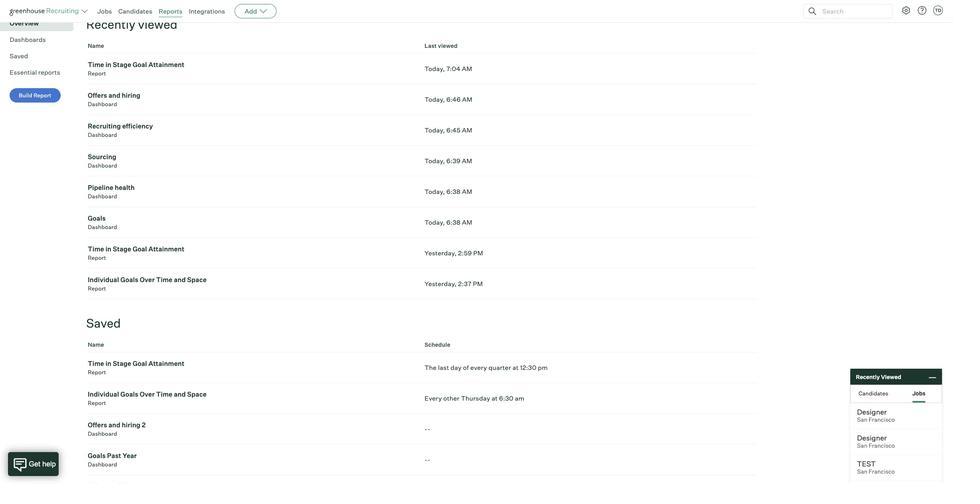 Task type: describe. For each thing, give the bounding box(es) containing it.
2 san from the top
[[858, 442, 868, 450]]

am for recruiting efficiency
[[462, 126, 473, 134]]

3 dashboard from the top
[[88, 162, 117, 169]]

reports
[[38, 68, 60, 76]]

dashboard inside the recruiting efficiency dashboard
[[88, 131, 117, 138]]

0 vertical spatial at
[[513, 364, 519, 372]]

5 dashboard from the top
[[88, 224, 117, 230]]

am for time in stage goal attainment
[[462, 65, 473, 73]]

0 vertical spatial saved
[[10, 52, 28, 60]]

of
[[463, 364, 469, 372]]

0 horizontal spatial candidates
[[118, 7, 152, 15]]

1 san from the top
[[858, 416, 868, 424]]

am for offers and hiring
[[462, 95, 473, 103]]

the
[[425, 364, 437, 372]]

overview
[[10, 19, 39, 27]]

jobs inside tab list
[[913, 390, 926, 397]]

candidates link
[[118, 7, 152, 15]]

hiring for offers and hiring 2
[[122, 421, 141, 429]]

today, for goals
[[425, 218, 445, 226]]

over for every other thursday at 6:30 am
[[140, 391, 155, 399]]

today, for offers and hiring
[[425, 95, 445, 103]]

build report
[[19, 92, 51, 99]]

viewed for recently viewed
[[138, 17, 178, 32]]

yesterday, for yesterday, 2:59 pm
[[425, 249, 457, 257]]

efficiency
[[122, 122, 153, 130]]

jobs link
[[97, 7, 112, 15]]

today, 6:45 am
[[425, 126, 473, 134]]

td button
[[932, 4, 945, 17]]

2 francisco from the top
[[869, 442, 895, 450]]

dashboards
[[10, 36, 46, 44]]

pipeline health dashboard
[[88, 184, 135, 200]]

attainment for recently viewed
[[149, 61, 184, 69]]

francisco inside 'test san francisco'
[[869, 468, 895, 476]]

year
[[123, 452, 137, 460]]

time for yesterday,
[[88, 245, 104, 253]]

dashboard inside offers and hiring 2 dashboard
[[88, 430, 117, 437]]

6:45
[[447, 126, 461, 134]]

recently for recently viewed
[[856, 373, 880, 380]]

the last day of every quarter at 12:30 pm
[[425, 364, 548, 372]]

day
[[451, 364, 462, 372]]

every other thursday at 6:30 am
[[425, 395, 525, 403]]

integrations
[[189, 7, 225, 15]]

overview link
[[10, 18, 70, 28]]

today, 6:46 am
[[425, 95, 473, 103]]

last
[[425, 42, 437, 49]]

dashboard inside goals past year dashboard
[[88, 461, 117, 468]]

6:38 for health
[[447, 188, 461, 196]]

pm
[[538, 364, 548, 372]]

saved link
[[10, 51, 70, 61]]

1 designer from the top
[[858, 408, 887, 416]]

offers and hiring 2 dashboard
[[88, 421, 146, 437]]

reports link
[[159, 7, 183, 15]]

offers for offers and hiring 2
[[88, 421, 107, 429]]

6:46
[[447, 95, 461, 103]]

2 attainment from the top
[[149, 245, 184, 253]]

today, for recruiting efficiency
[[425, 126, 445, 134]]

2 in from the top
[[106, 245, 111, 253]]

goals inside goals dashboard
[[88, 214, 106, 222]]

and inside offers and hiring 2 dashboard
[[109, 421, 120, 429]]

individual for every
[[88, 391, 119, 399]]

2:37
[[458, 280, 472, 288]]

tab list containing candidates
[[851, 385, 942, 403]]

recruiting efficiency dashboard
[[88, 122, 153, 138]]

san inside 'test san francisco'
[[858, 468, 868, 476]]

test san francisco
[[858, 460, 895, 476]]

dashboards link
[[10, 35, 70, 44]]

quarter
[[489, 364, 511, 372]]

recently viewed
[[856, 373, 902, 380]]

essential reports link
[[10, 68, 70, 77]]

7:04
[[447, 65, 461, 73]]

1 horizontal spatial candidates
[[859, 390, 889, 397]]

-- for offers and hiring 2
[[425, 425, 431, 433]]

today, for time in stage goal attainment
[[425, 65, 445, 73]]

other
[[444, 395, 460, 403]]

and inside 'offers and hiring dashboard'
[[109, 92, 120, 99]]

today, 7:04 am
[[425, 65, 473, 73]]

viewed
[[882, 373, 902, 380]]

2 time in stage goal attainment report from the top
[[88, 245, 184, 261]]

essential reports
[[10, 68, 60, 76]]

6:39
[[447, 157, 461, 165]]

integrations link
[[189, 7, 225, 15]]

last
[[438, 364, 449, 372]]

2 stage from the top
[[113, 245, 131, 253]]

in for saved
[[106, 360, 111, 368]]

today, 6:38 am for health
[[425, 188, 473, 196]]



Task type: vqa. For each thing, say whether or not it's contained in the screenshot.


Task type: locate. For each thing, give the bounding box(es) containing it.
attainment for saved
[[149, 360, 184, 368]]

time
[[88, 61, 104, 69], [88, 245, 104, 253], [156, 276, 173, 284], [88, 360, 104, 368], [156, 391, 173, 399]]

-
[[425, 425, 428, 433], [428, 425, 431, 433], [425, 456, 428, 464], [428, 456, 431, 464]]

1 today, 6:38 am from the top
[[425, 188, 473, 196]]

over
[[140, 276, 155, 284], [140, 391, 155, 399]]

0 horizontal spatial at
[[492, 395, 498, 403]]

offers
[[88, 92, 107, 99], [88, 421, 107, 429]]

3 goal from the top
[[133, 360, 147, 368]]

health
[[115, 184, 135, 192]]

3 francisco from the top
[[869, 468, 895, 476]]

am for pipeline health
[[462, 188, 473, 196]]

1 francisco from the top
[[869, 416, 895, 424]]

time for the
[[88, 360, 104, 368]]

0 vertical spatial recently
[[86, 17, 135, 32]]

0 vertical spatial space
[[187, 276, 207, 284]]

1 goal from the top
[[133, 61, 147, 69]]

today, 6:38 am
[[425, 188, 473, 196], [425, 218, 473, 226]]

4 dashboard from the top
[[88, 193, 117, 200]]

recently left viewed at bottom right
[[856, 373, 880, 380]]

viewed right last
[[438, 42, 458, 49]]

am right 6:45
[[462, 126, 473, 134]]

2 vertical spatial goal
[[133, 360, 147, 368]]

1 vertical spatial space
[[187, 391, 207, 399]]

dashboard down the recruiting
[[88, 131, 117, 138]]

dashboard inside pipeline health dashboard
[[88, 193, 117, 200]]

sourcing dashboard
[[88, 153, 117, 169]]

1 stage from the top
[[113, 61, 131, 69]]

2 individual goals over time and space report from the top
[[88, 391, 207, 407]]

hiring for offers and hiring
[[122, 92, 141, 99]]

goal
[[133, 61, 147, 69], [133, 245, 147, 253], [133, 360, 147, 368]]

6:38
[[447, 188, 461, 196], [447, 218, 461, 226]]

hiring
[[122, 92, 141, 99], [122, 421, 141, 429]]

offers inside offers and hiring 2 dashboard
[[88, 421, 107, 429]]

0 vertical spatial designer
[[858, 408, 887, 416]]

goals past year dashboard
[[88, 452, 137, 468]]

1 vertical spatial francisco
[[869, 442, 895, 450]]

1 -- from the top
[[425, 425, 431, 433]]

space for yesterday, 2:37 pm
[[187, 276, 207, 284]]

yesterday, left 2:59
[[425, 249, 457, 257]]

am up 2:59
[[462, 218, 473, 226]]

jobs
[[97, 7, 112, 15], [913, 390, 926, 397]]

0 vertical spatial francisco
[[869, 416, 895, 424]]

build report button
[[10, 88, 61, 103]]

last viewed
[[425, 42, 458, 49]]

2 vertical spatial time in stage goal attainment report
[[88, 360, 184, 376]]

2 yesterday, from the top
[[425, 280, 457, 288]]

designer san francisco
[[858, 408, 895, 424], [858, 434, 895, 450]]

designer
[[858, 408, 887, 416], [858, 434, 887, 442]]

6:38 for dashboard
[[447, 218, 461, 226]]

1 vertical spatial stage
[[113, 245, 131, 253]]

0 vertical spatial hiring
[[122, 92, 141, 99]]

am for sourcing
[[462, 157, 472, 165]]

designer san francisco up test
[[858, 434, 895, 450]]

1 time in stage goal attainment report from the top
[[88, 61, 184, 77]]

space
[[187, 276, 207, 284], [187, 391, 207, 399]]

name
[[88, 42, 104, 49], [88, 341, 104, 348]]

Search text field
[[821, 5, 886, 17]]

individual goals over time and space report for every
[[88, 391, 207, 407]]

goals
[[88, 214, 106, 222], [121, 276, 138, 284], [121, 391, 138, 399], [88, 452, 106, 460]]

individual goals over time and space report
[[88, 276, 207, 292], [88, 391, 207, 407]]

1 hiring from the top
[[122, 92, 141, 99]]

designer up test
[[858, 434, 887, 442]]

dashboard inside 'offers and hiring dashboard'
[[88, 101, 117, 107]]

1 yesterday, from the top
[[425, 249, 457, 257]]

1 vertical spatial jobs
[[913, 390, 926, 397]]

dashboard down past
[[88, 461, 117, 468]]

viewed for last viewed
[[438, 42, 458, 49]]

today, down today, 6:39 am
[[425, 188, 445, 196]]

in for recently viewed
[[106, 61, 111, 69]]

2 hiring from the top
[[122, 421, 141, 429]]

space for every other thursday at 6:30 am
[[187, 391, 207, 399]]

1 individual from the top
[[88, 276, 119, 284]]

3 san from the top
[[858, 468, 868, 476]]

0 vertical spatial 6:38
[[447, 188, 461, 196]]

today, 6:38 am up yesterday, 2:59 pm
[[425, 218, 473, 226]]

2 dashboard from the top
[[88, 131, 117, 138]]

0 vertical spatial candidates
[[118, 7, 152, 15]]

am right 7:04
[[462, 65, 473, 73]]

test
[[858, 460, 876, 468]]

1 horizontal spatial recently
[[856, 373, 880, 380]]

recently down 'jobs' link
[[86, 17, 135, 32]]

add button
[[235, 4, 277, 18]]

and
[[109, 92, 120, 99], [174, 276, 186, 284], [174, 391, 186, 399], [109, 421, 120, 429]]

2 goal from the top
[[133, 245, 147, 253]]

hiring up the efficiency
[[122, 92, 141, 99]]

1 vertical spatial at
[[492, 395, 498, 403]]

0 vertical spatial attainment
[[149, 61, 184, 69]]

0 vertical spatial individual goals over time and space report
[[88, 276, 207, 292]]

0 horizontal spatial recently
[[86, 17, 135, 32]]

1 individual goals over time and space report from the top
[[88, 276, 207, 292]]

0 vertical spatial in
[[106, 61, 111, 69]]

build
[[19, 92, 32, 99]]

today, for sourcing
[[425, 157, 445, 165]]

today, 6:38 am for dashboard
[[425, 218, 473, 226]]

2 individual from the top
[[88, 391, 119, 399]]

1 attainment from the top
[[149, 61, 184, 69]]

2 -- from the top
[[425, 456, 431, 464]]

offers for offers and hiring
[[88, 92, 107, 99]]

1 vertical spatial recently
[[856, 373, 880, 380]]

today, left 7:04
[[425, 65, 445, 73]]

candidates
[[118, 7, 152, 15], [859, 390, 889, 397]]

0 vertical spatial pm
[[474, 249, 483, 257]]

candidates down recently viewed on the bottom of page
[[859, 390, 889, 397]]

2 space from the top
[[187, 391, 207, 399]]

yesterday,
[[425, 249, 457, 257], [425, 280, 457, 288]]

2:59
[[458, 249, 472, 257]]

4 today, from the top
[[425, 157, 445, 165]]

0 vertical spatial time in stage goal attainment report
[[88, 61, 184, 77]]

thursday
[[461, 395, 490, 403]]

recently for recently viewed
[[86, 17, 135, 32]]

1 space from the top
[[187, 276, 207, 284]]

today, for pipeline health
[[425, 188, 445, 196]]

0 vertical spatial designer san francisco
[[858, 408, 895, 424]]

am
[[462, 65, 473, 73], [462, 95, 473, 103], [462, 126, 473, 134], [462, 157, 472, 165], [462, 188, 473, 196], [462, 218, 473, 226]]

am down today, 6:39 am
[[462, 188, 473, 196]]

hiring inside 'offers and hiring dashboard'
[[122, 92, 141, 99]]

time in stage goal attainment report for recently viewed
[[88, 61, 184, 77]]

0 horizontal spatial viewed
[[138, 17, 178, 32]]

at left 12:30
[[513, 364, 519, 372]]

past
[[107, 452, 121, 460]]

2 name from the top
[[88, 341, 104, 348]]

6:38 down 6:39
[[447, 188, 461, 196]]

today, left 6:45
[[425, 126, 445, 134]]

individual for yesterday,
[[88, 276, 119, 284]]

1 vertical spatial attainment
[[149, 245, 184, 253]]

1 6:38 from the top
[[447, 188, 461, 196]]

1 horizontal spatial at
[[513, 364, 519, 372]]

today, 6:38 am down today, 6:39 am
[[425, 188, 473, 196]]

2 over from the top
[[140, 391, 155, 399]]

1 vertical spatial --
[[425, 456, 431, 464]]

today, up yesterday, 2:59 pm
[[425, 218, 445, 226]]

designer down recently viewed on the bottom of page
[[858, 408, 887, 416]]

offers and hiring dashboard
[[88, 92, 141, 107]]

1 vertical spatial candidates
[[859, 390, 889, 397]]

1 vertical spatial goal
[[133, 245, 147, 253]]

1 vertical spatial time in stage goal attainment report
[[88, 245, 184, 261]]

2 vertical spatial francisco
[[869, 468, 895, 476]]

in
[[106, 61, 111, 69], [106, 245, 111, 253], [106, 360, 111, 368]]

designer san francisco down recently viewed on the bottom of page
[[858, 408, 895, 424]]

name for saved
[[88, 341, 104, 348]]

goals dashboard
[[88, 214, 117, 230]]

1 offers from the top
[[88, 92, 107, 99]]

2 offers from the top
[[88, 421, 107, 429]]

tab list
[[851, 385, 942, 403]]

6:30
[[499, 395, 514, 403]]

am for goals
[[462, 218, 473, 226]]

1 horizontal spatial saved
[[86, 316, 121, 331]]

yesterday, 2:37 pm
[[425, 280, 483, 288]]

7 dashboard from the top
[[88, 461, 117, 468]]

2 today, from the top
[[425, 95, 445, 103]]

5 today, from the top
[[425, 188, 445, 196]]

recently viewed
[[86, 17, 178, 32]]

2 6:38 from the top
[[447, 218, 461, 226]]

dashboard down pipeline health dashboard
[[88, 224, 117, 230]]

1 name from the top
[[88, 42, 104, 49]]

1 vertical spatial 6:38
[[447, 218, 461, 226]]

0 vertical spatial individual
[[88, 276, 119, 284]]

pm
[[474, 249, 483, 257], [473, 280, 483, 288]]

3 today, from the top
[[425, 126, 445, 134]]

schedule
[[425, 341, 451, 348]]

time for today,
[[88, 61, 104, 69]]

1 vertical spatial pm
[[473, 280, 483, 288]]

0 vertical spatial san
[[858, 416, 868, 424]]

candidates up recently viewed
[[118, 7, 152, 15]]

1 designer san francisco from the top
[[858, 408, 895, 424]]

yesterday, for yesterday, 2:37 pm
[[425, 280, 457, 288]]

sourcing
[[88, 153, 116, 161]]

today, 6:39 am
[[425, 157, 472, 165]]

1 vertical spatial designer
[[858, 434, 887, 442]]

1 vertical spatial san
[[858, 442, 868, 450]]

1 vertical spatial individual goals over time and space report
[[88, 391, 207, 407]]

today, left 6:39
[[425, 157, 445, 165]]

francisco
[[869, 416, 895, 424], [869, 442, 895, 450], [869, 468, 895, 476]]

3 attainment from the top
[[149, 360, 184, 368]]

individual
[[88, 276, 119, 284], [88, 391, 119, 399]]

2 vertical spatial stage
[[113, 360, 131, 368]]

pm for yesterday, 2:59 pm
[[474, 249, 483, 257]]

1 vertical spatial yesterday,
[[425, 280, 457, 288]]

goal for recently viewed
[[133, 61, 147, 69]]

2
[[142, 421, 146, 429]]

0 vertical spatial jobs
[[97, 7, 112, 15]]

offers up past
[[88, 421, 107, 429]]

time in stage goal attainment report
[[88, 61, 184, 77], [88, 245, 184, 261], [88, 360, 184, 376]]

2 vertical spatial san
[[858, 468, 868, 476]]

yesterday, 2:59 pm
[[425, 249, 483, 257]]

dashboard up past
[[88, 430, 117, 437]]

6 today, from the top
[[425, 218, 445, 226]]

yesterday, left 2:37
[[425, 280, 457, 288]]

1 vertical spatial saved
[[86, 316, 121, 331]]

0 vertical spatial yesterday,
[[425, 249, 457, 257]]

1 today, from the top
[[425, 65, 445, 73]]

offers up the recruiting
[[88, 92, 107, 99]]

3 in from the top
[[106, 360, 111, 368]]

recruiting
[[88, 122, 121, 130]]

am
[[515, 395, 525, 403]]

dashboard down the sourcing
[[88, 162, 117, 169]]

offers inside 'offers and hiring dashboard'
[[88, 92, 107, 99]]

greenhouse recruiting image
[[10, 6, 81, 16]]

1 vertical spatial today, 6:38 am
[[425, 218, 473, 226]]

pm right 2:37
[[473, 280, 483, 288]]

1 vertical spatial over
[[140, 391, 155, 399]]

configure image
[[902, 6, 911, 15]]

0 horizontal spatial jobs
[[97, 7, 112, 15]]

1 over from the top
[[140, 276, 155, 284]]

saved
[[10, 52, 28, 60], [86, 316, 121, 331]]

over for yesterday, 2:37 pm
[[140, 276, 155, 284]]

hiring inside offers and hiring 2 dashboard
[[122, 421, 141, 429]]

1 vertical spatial viewed
[[438, 42, 458, 49]]

0 horizontal spatial saved
[[10, 52, 28, 60]]

1 vertical spatial name
[[88, 341, 104, 348]]

essential
[[10, 68, 37, 76]]

0 vertical spatial goal
[[133, 61, 147, 69]]

-- for goals past year
[[425, 456, 431, 464]]

viewed
[[138, 17, 178, 32], [438, 42, 458, 49]]

name for recently viewed
[[88, 42, 104, 49]]

at
[[513, 364, 519, 372], [492, 395, 498, 403]]

0 vertical spatial over
[[140, 276, 155, 284]]

6:38 up yesterday, 2:59 pm
[[447, 218, 461, 226]]

6 dashboard from the top
[[88, 430, 117, 437]]

san
[[858, 416, 868, 424], [858, 442, 868, 450], [858, 468, 868, 476]]

today, left 6:46
[[425, 95, 445, 103]]

pipeline
[[88, 184, 113, 192]]

am right 6:39
[[462, 157, 472, 165]]

report inside button
[[33, 92, 51, 99]]

1 vertical spatial offers
[[88, 421, 107, 429]]

1 horizontal spatial viewed
[[438, 42, 458, 49]]

recently
[[86, 17, 135, 32], [856, 373, 880, 380]]

1 vertical spatial in
[[106, 245, 111, 253]]

dashboard up the recruiting
[[88, 101, 117, 107]]

1 horizontal spatial jobs
[[913, 390, 926, 397]]

hiring left 2
[[122, 421, 141, 429]]

2 today, 6:38 am from the top
[[425, 218, 473, 226]]

stage for recently viewed
[[113, 61, 131, 69]]

1 vertical spatial individual
[[88, 391, 119, 399]]

td button
[[934, 6, 943, 15]]

goals inside goals past year dashboard
[[88, 452, 106, 460]]

viewed down reports link at the top of page
[[138, 17, 178, 32]]

1 in from the top
[[106, 61, 111, 69]]

1 vertical spatial designer san francisco
[[858, 434, 895, 450]]

2 vertical spatial attainment
[[149, 360, 184, 368]]

2 vertical spatial in
[[106, 360, 111, 368]]

stage
[[113, 61, 131, 69], [113, 245, 131, 253], [113, 360, 131, 368]]

0 vertical spatial stage
[[113, 61, 131, 69]]

2 designer from the top
[[858, 434, 887, 442]]

12:30
[[520, 364, 537, 372]]

td
[[935, 8, 942, 13]]

goal for saved
[[133, 360, 147, 368]]

stage for saved
[[113, 360, 131, 368]]

0 vertical spatial --
[[425, 425, 431, 433]]

at left 6:30
[[492, 395, 498, 403]]

attainment
[[149, 61, 184, 69], [149, 245, 184, 253], [149, 360, 184, 368]]

0 vertical spatial viewed
[[138, 17, 178, 32]]

every
[[425, 395, 442, 403]]

0 vertical spatial today, 6:38 am
[[425, 188, 473, 196]]

dashboard down pipeline
[[88, 193, 117, 200]]

every
[[471, 364, 487, 372]]

time in stage goal attainment report for saved
[[88, 360, 184, 376]]

add
[[245, 7, 257, 15]]

0 vertical spatial offers
[[88, 92, 107, 99]]

0 vertical spatial name
[[88, 42, 104, 49]]

1 dashboard from the top
[[88, 101, 117, 107]]

am right 6:46
[[462, 95, 473, 103]]

pm for yesterday, 2:37 pm
[[473, 280, 483, 288]]

pm right 2:59
[[474, 249, 483, 257]]

3 stage from the top
[[113, 360, 131, 368]]

individual goals over time and space report for yesterday,
[[88, 276, 207, 292]]

dashboard
[[88, 101, 117, 107], [88, 131, 117, 138], [88, 162, 117, 169], [88, 193, 117, 200], [88, 224, 117, 230], [88, 430, 117, 437], [88, 461, 117, 468]]

1 vertical spatial hiring
[[122, 421, 141, 429]]

reports
[[159, 7, 183, 15]]

3 time in stage goal attainment report from the top
[[88, 360, 184, 376]]

2 designer san francisco from the top
[[858, 434, 895, 450]]



